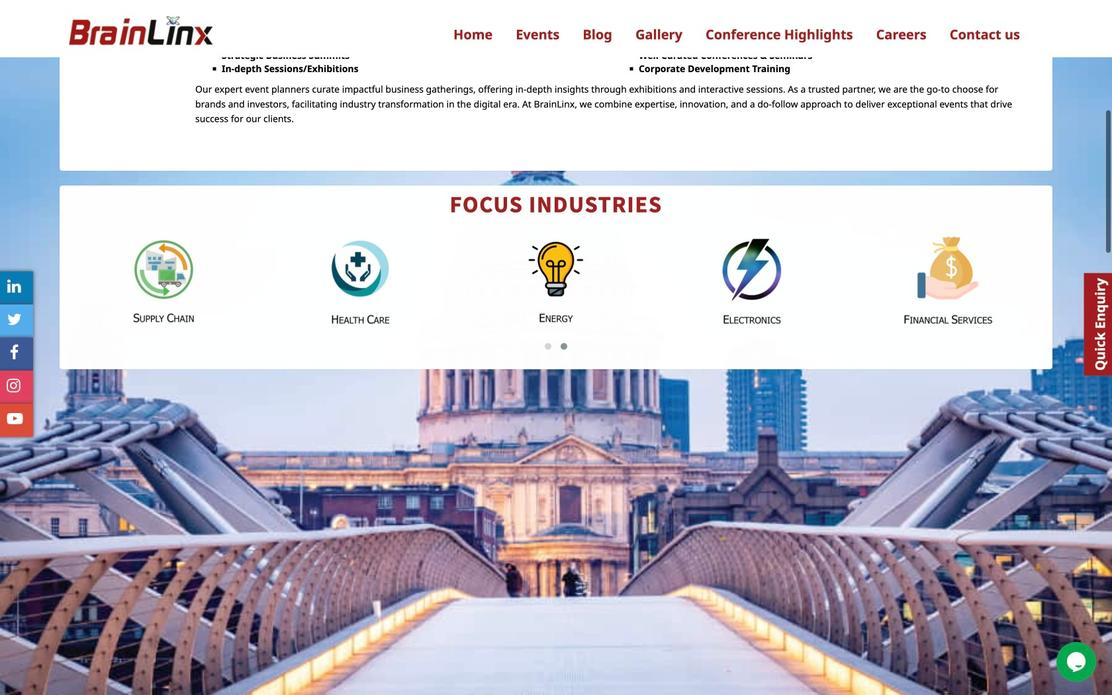 Task type: describe. For each thing, give the bounding box(es) containing it.
brainlinx logo image
[[66, 11, 214, 57]]

brainlinx focusing industries electronics image
[[661, 228, 843, 333]]

twitter image
[[7, 311, 22, 327]]

youtube play image
[[7, 411, 23, 427]]



Task type: locate. For each thing, give the bounding box(es) containing it.
instagram image
[[7, 378, 20, 393]]

brainlinx focusing industries financial services image
[[857, 228, 1039, 333]]

facebook image
[[10, 344, 19, 360]]

brainlinx focusing industries  energy image
[[465, 228, 647, 333]]

linkedin image
[[7, 278, 21, 294]]

brainlinx focusing industries health care image
[[269, 228, 451, 333]]

brainlinx focusing industries supply chain image
[[73, 228, 256, 333]]



